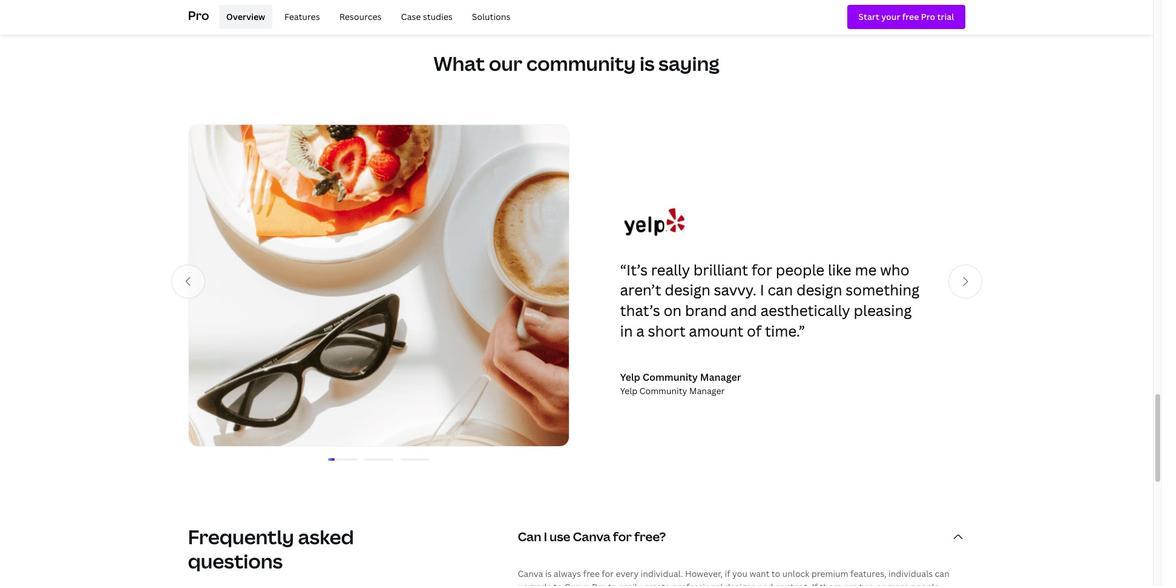 Task type: vqa. For each thing, say whether or not it's contained in the screenshot.
Get Canva Pro to the right
no



Task type: locate. For each thing, give the bounding box(es) containing it.
yelp
[[620, 371, 641, 384], [620, 385, 638, 397]]

solutions
[[472, 11, 511, 22]]

me
[[855, 260, 877, 280]]

1 horizontal spatial i
[[760, 280, 765, 300]]

1 vertical spatial and
[[758, 581, 774, 586]]

can right individuals
[[935, 568, 950, 579]]

for
[[752, 260, 773, 280], [613, 528, 632, 545], [602, 568, 614, 579]]

our
[[489, 50, 523, 76]]

aesthetically
[[761, 300, 851, 320]]

0 horizontal spatial i
[[544, 528, 547, 545]]

you
[[733, 568, 748, 579]]

0 vertical spatial canva
[[573, 528, 611, 545]]

individuals
[[889, 568, 933, 579]]

1 horizontal spatial design
[[797, 280, 843, 300]]

menu bar containing overview
[[214, 5, 518, 29]]

for left free?
[[613, 528, 632, 545]]

short
[[648, 321, 686, 341]]

brand
[[685, 300, 727, 320]]

manager
[[701, 371, 742, 384], [690, 385, 725, 397]]

1 horizontal spatial is
[[640, 50, 655, 76]]

0 horizontal spatial and
[[731, 300, 757, 320]]

is
[[640, 50, 655, 76], [545, 568, 552, 579]]

can down people
[[768, 280, 793, 300]]

2 horizontal spatial to
[[772, 568, 781, 579]]

pro left overview
[[188, 7, 209, 23]]

yelp community manager yelp community manager
[[620, 371, 742, 397]]

is left saying
[[640, 50, 655, 76]]

two
[[859, 581, 875, 586]]

0 horizontal spatial is
[[545, 568, 552, 579]]

studies
[[423, 11, 453, 22]]

every
[[616, 568, 639, 579]]

0 vertical spatial manager
[[701, 371, 742, 384]]

premium
[[812, 568, 849, 579]]

canva right "use"
[[573, 528, 611, 545]]

a
[[637, 321, 645, 341]]

menu bar inside pro element
[[214, 5, 518, 29]]

that's
[[620, 300, 660, 320]]

community
[[527, 50, 636, 76]]

canva up upgrade
[[518, 568, 543, 579]]

can i use canva for free?
[[518, 528, 666, 545]]

is up upgrade
[[545, 568, 552, 579]]

easily
[[619, 581, 642, 586]]

2 vertical spatial for
[[602, 568, 614, 579]]

for inside dropdown button
[[613, 528, 632, 545]]

0 vertical spatial for
[[752, 260, 773, 280]]

0 vertical spatial pro
[[188, 7, 209, 23]]

questions
[[188, 548, 283, 574]]

2 yelp from the top
[[620, 385, 638, 397]]

for for free?
[[613, 528, 632, 545]]

i left "use"
[[544, 528, 547, 545]]

to
[[772, 568, 781, 579], [554, 581, 563, 586], [608, 581, 617, 586]]

to down every
[[608, 581, 617, 586]]

design up on
[[665, 280, 711, 300]]

on
[[664, 300, 682, 320]]

can
[[768, 280, 793, 300], [935, 568, 950, 579]]

0 horizontal spatial to
[[554, 581, 563, 586]]

0 horizontal spatial design
[[665, 280, 711, 300]]

1 horizontal spatial can
[[935, 568, 950, 579]]

design
[[665, 280, 711, 300], [797, 280, 843, 300]]

canva
[[573, 528, 611, 545], [518, 568, 543, 579], [565, 581, 590, 586]]

0 vertical spatial yelp
[[620, 371, 641, 384]]

1 vertical spatial is
[[545, 568, 552, 579]]

0 horizontal spatial pro
[[188, 7, 209, 23]]

who
[[881, 260, 910, 280]]

or
[[877, 581, 886, 586]]

for up savvy.
[[752, 260, 773, 280]]

1 vertical spatial canva
[[518, 568, 543, 579]]

1 vertical spatial yelp
[[620, 385, 638, 397]]

and inside canva is always free for every individual. however, if you want to unlock premium features, individuals can upgrade to canva pro to easily create professional designs and content. if there are two or more people
[[758, 581, 774, 586]]

and
[[731, 300, 757, 320], [758, 581, 774, 586]]

case
[[401, 11, 421, 22]]

and down savvy.
[[731, 300, 757, 320]]

want
[[750, 568, 770, 579]]

i right savvy.
[[760, 280, 765, 300]]

features,
[[851, 568, 887, 579]]

1 vertical spatial pro
[[592, 581, 606, 586]]

0 horizontal spatial can
[[768, 280, 793, 300]]

and down want
[[758, 581, 774, 586]]

canva down always
[[565, 581, 590, 586]]

1 vertical spatial can
[[935, 568, 950, 579]]

1 yelp from the top
[[620, 371, 641, 384]]

asked
[[298, 524, 354, 550]]

case studies link
[[394, 5, 460, 29]]

what
[[434, 50, 485, 76]]

menu bar
[[214, 5, 518, 29]]

always
[[554, 568, 581, 579]]

for inside canva is always free for every individual. however, if you want to unlock premium features, individuals can upgrade to canva pro to easily create professional designs and content. if there are two or more people
[[602, 568, 614, 579]]

1 vertical spatial i
[[544, 528, 547, 545]]

can inside canva is always free for every individual. however, if you want to unlock premium features, individuals can upgrade to canva pro to easily create professional designs and content. if there are two or more people
[[935, 568, 950, 579]]

unlock
[[783, 568, 810, 579]]

i
[[760, 280, 765, 300], [544, 528, 547, 545]]

0 vertical spatial and
[[731, 300, 757, 320]]

is inside canva is always free for every individual. however, if you want to unlock premium features, individuals can upgrade to canva pro to easily create professional designs and content. if there are two or more people
[[545, 568, 552, 579]]

i inside dropdown button
[[544, 528, 547, 545]]

frequently
[[188, 524, 294, 550]]

2 vertical spatial canva
[[565, 581, 590, 586]]

if
[[812, 581, 818, 586]]

free
[[583, 568, 600, 579]]

aren't
[[620, 280, 662, 300]]

1 horizontal spatial and
[[758, 581, 774, 586]]

pro
[[188, 7, 209, 23], [592, 581, 606, 586]]

to down always
[[554, 581, 563, 586]]

0 vertical spatial i
[[760, 280, 765, 300]]

free?
[[635, 528, 666, 545]]

time."
[[765, 321, 805, 341]]

1 horizontal spatial pro
[[592, 581, 606, 586]]

to right want
[[772, 568, 781, 579]]

pro down 'free'
[[592, 581, 606, 586]]

can i use canva for free? button
[[518, 515, 966, 559]]

overview link
[[219, 5, 273, 29]]

frequently asked questions
[[188, 524, 354, 574]]

design up aesthetically
[[797, 280, 843, 300]]

0 vertical spatial can
[[768, 280, 793, 300]]

1 vertical spatial for
[[613, 528, 632, 545]]

for right 'free'
[[602, 568, 614, 579]]

community
[[643, 371, 698, 384], [640, 385, 688, 397]]



Task type: describe. For each thing, give the bounding box(es) containing it.
pro element
[[188, 0, 966, 34]]

can
[[518, 528, 542, 545]]

1 vertical spatial manager
[[690, 385, 725, 397]]

in
[[620, 321, 633, 341]]

what our community is saying
[[434, 50, 720, 76]]

are
[[844, 581, 857, 586]]

saying
[[659, 50, 720, 76]]

use
[[550, 528, 571, 545]]

there
[[820, 581, 842, 586]]

canva inside can i use canva for free? dropdown button
[[573, 528, 611, 545]]

individual.
[[641, 568, 683, 579]]

more
[[888, 581, 909, 586]]

content.
[[776, 581, 810, 586]]

people
[[776, 260, 825, 280]]

brilliant
[[694, 260, 748, 280]]

solutions link
[[465, 5, 518, 29]]

create
[[644, 581, 670, 586]]

for inside "it's really brilliant for people like me who aren't design savvy. i can design something that's on brand and aesthetically pleasing in a short amount of time."
[[752, 260, 773, 280]]

0 vertical spatial is
[[640, 50, 655, 76]]

like
[[828, 260, 852, 280]]

pleasing
[[854, 300, 912, 320]]

really
[[651, 260, 690, 280]]

savvy.
[[714, 280, 757, 300]]

designs
[[725, 581, 756, 586]]

however,
[[686, 568, 723, 579]]

pro inside canva is always free for every individual. however, if you want to unlock premium features, individuals can upgrade to canva pro to easily create professional designs and content. if there are two or more people
[[592, 581, 606, 586]]

canva is always free for every individual. however, if you want to unlock premium features, individuals can upgrade to canva pro to easily create professional designs and content. if there are two or more people
[[518, 568, 950, 586]]

1 vertical spatial community
[[640, 385, 688, 397]]

something
[[846, 280, 920, 300]]

for for every
[[602, 568, 614, 579]]

0 vertical spatial community
[[643, 371, 698, 384]]

resources
[[340, 11, 382, 22]]

1 horizontal spatial to
[[608, 581, 617, 586]]

"it's
[[620, 260, 648, 280]]

of
[[747, 321, 762, 341]]

i inside "it's really brilliant for people like me who aren't design savvy. i can design something that's on brand and aesthetically pleasing in a short amount of time."
[[760, 280, 765, 300]]

amount
[[689, 321, 744, 341]]

and inside "it's really brilliant for people like me who aren't design savvy. i can design something that's on brand and aesthetically pleasing in a short amount of time."
[[731, 300, 757, 320]]

2 design from the left
[[797, 280, 843, 300]]

case studies
[[401, 11, 453, 22]]

can inside "it's really brilliant for people like me who aren't design savvy. i can design something that's on brand and aesthetically pleasing in a short amount of time."
[[768, 280, 793, 300]]

if
[[725, 568, 731, 579]]

1 design from the left
[[665, 280, 711, 300]]

upgrade
[[518, 581, 552, 586]]

features
[[285, 11, 320, 22]]

resources link
[[332, 5, 389, 29]]

"it's really brilliant for people like me who aren't design savvy. i can design something that's on brand and aesthetically pleasing in a short amount of time."
[[620, 260, 920, 341]]

pro inside pro element
[[188, 7, 209, 23]]

professional
[[672, 581, 723, 586]]

yelp image
[[620, 208, 689, 238]]

overview
[[226, 11, 265, 22]]

features link
[[277, 5, 327, 29]]



